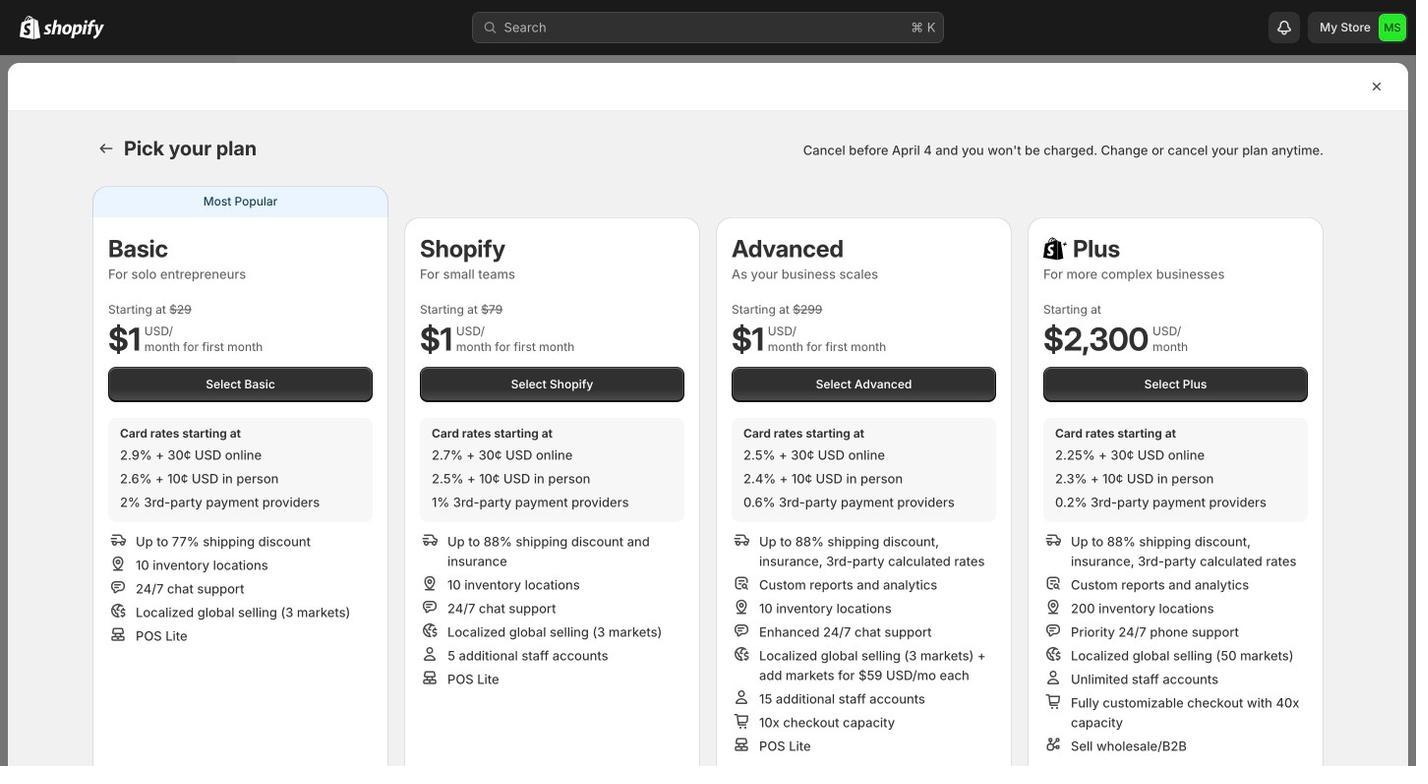 Task type: vqa. For each thing, say whether or not it's contained in the screenshot.
Users and permissions link
no



Task type: locate. For each thing, give the bounding box(es) containing it.
settings dialog
[[8, 63, 1408, 766]]

shopify image
[[43, 19, 104, 39]]

my store image
[[1379, 14, 1406, 41]]

shopify image
[[20, 15, 40, 39]]



